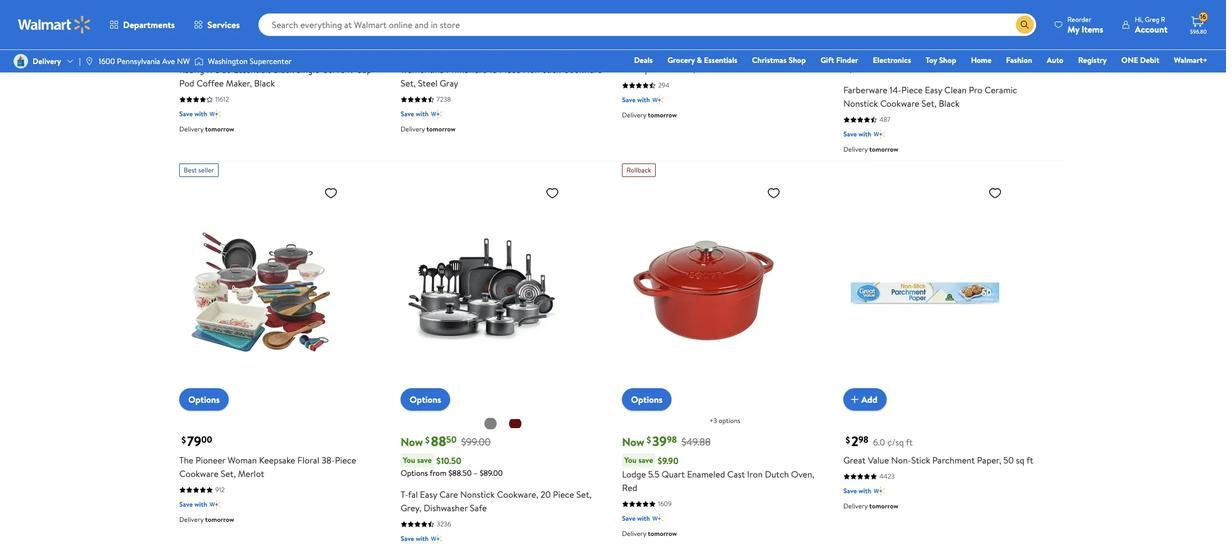 Task type: describe. For each thing, give the bounding box(es) containing it.
iron
[[747, 468, 763, 481]]

keurig
[[179, 64, 204, 76]]

cast
[[728, 468, 745, 481]]

walmart image
[[18, 16, 91, 34]]

$49.88
[[682, 435, 711, 449]]

deals
[[634, 55, 653, 66]]

grey,
[[401, 502, 422, 514]]

serve
[[323, 64, 345, 76]]

$ 79 00
[[182, 432, 212, 451]]

clean
[[945, 84, 967, 96]]

gift
[[821, 55, 835, 66]]

save for now $ 39 97 $44.97
[[417, 50, 432, 61]]

cookware inside you save $5.00 tramontina primaware 18 piece non-stick cookware set, steel gray
[[563, 64, 602, 76]]

grocery & essentials
[[668, 55, 738, 66]]

tomorrow down 1609
[[648, 529, 677, 539]]

search icon image
[[1021, 20, 1030, 29]]

1600
[[99, 56, 115, 67]]

1600 pennsylvania ave nw
[[99, 56, 190, 67]]

parchment
[[933, 454, 975, 467]]

save for now $ 79 00 $99.99
[[196, 50, 210, 61]]

5.5
[[648, 468, 660, 481]]

my
[[1068, 23, 1080, 35]]

christmas shop
[[752, 55, 806, 66]]

sq
[[1016, 454, 1025, 467]]

primaware
[[446, 64, 487, 76]]

walmart plus image down 11612
[[210, 109, 221, 120]]

registry
[[1079, 55, 1107, 66]]

$ 19 97
[[625, 27, 652, 46]]

toy
[[926, 55, 938, 66]]

christmas
[[752, 55, 787, 66]]

pioneer
[[196, 454, 226, 467]]

$ inside $ 79 00
[[182, 434, 186, 447]]

now $ 39 98 $49.88
[[622, 432, 711, 451]]

quart inside 'farberware 3-quart aluminum non-stick straining saucepan with lid, black'
[[677, 50, 700, 62]]

$ inside now $ 39 97 $44.97
[[425, 29, 430, 42]]

set, inside farberware 14-piece easy clean pro ceramic nonstick cookware set, black
[[922, 97, 937, 110]]

one debit link
[[1117, 54, 1165, 66]]

now for now $ 39 97 $44.97
[[401, 30, 423, 45]]

nonstick inside farberware 14-piece easy clean pro ceramic nonstick cookware set, black
[[844, 97, 878, 110]]

delivery tomorrow down 1609
[[622, 529, 677, 539]]

merlot
[[238, 468, 264, 480]]

$59.99
[[892, 63, 914, 74]]

you for now $ 39 98 $49.88
[[625, 455, 637, 466]]

now $ 88 50 $99.00
[[401, 432, 491, 451]]

delivery tomorrow down 7238 at the top
[[401, 124, 456, 134]]

you inside you save $19.01 options from $59.99 – $69.92
[[846, 50, 858, 61]]

cookware,
[[497, 489, 539, 501]]

walmart+ link
[[1169, 54, 1213, 66]]

 image for delivery
[[13, 54, 28, 69]]

$44.97
[[460, 30, 489, 44]]

save for now $ 88 50 $99.00
[[417, 455, 432, 466]]

you for now $ 88 50 $99.00
[[403, 455, 415, 466]]

finder
[[836, 55, 859, 66]]

walmart plus image down 3236
[[431, 534, 442, 545]]

red
[[622, 482, 638, 494]]

toy shop
[[926, 55, 957, 66]]

add to cart image
[[848, 393, 862, 406]]

options
[[719, 416, 741, 426]]

shop for christmas shop
[[789, 55, 806, 66]]

non- inside '$ 2 98 6.0 ¢/sq ft great value non-stick parchment paper, 50 sq ft'
[[892, 454, 912, 467]]

sponsored for $79.00
[[844, 15, 875, 25]]

gray
[[440, 77, 459, 89]]

black down supercenter
[[254, 77, 275, 89]]

you save $19.01 options from $59.99 – $69.92
[[844, 50, 943, 74]]

moonlight gray image
[[287, 12, 301, 26]]

toy shop link
[[921, 54, 962, 66]]

delivery tomorrow down 4423
[[844, 501, 899, 511]]

set, inside the pioneer woman keepsake floral 38-piece cookware set, merlot
[[221, 468, 236, 480]]

|
[[79, 56, 81, 67]]

pro
[[969, 84, 983, 96]]

cookware inside the pioneer woman keepsake floral 38-piece cookware set, merlot
[[179, 468, 219, 480]]

hi, greg r account
[[1135, 14, 1168, 35]]

97 inside $ 19 97
[[642, 29, 652, 41]]

97 inside now $ 39 97 $44.97
[[446, 29, 455, 41]]

fashion link
[[1002, 54, 1038, 66]]

save inside you save $19.01 options from $59.99 – $69.92
[[860, 50, 875, 61]]

0 horizontal spatial ft
[[906, 436, 913, 449]]

seller
[[198, 165, 214, 175]]

auto
[[1047, 55, 1064, 66]]

tomorrow down '912'
[[205, 515, 234, 525]]

oven,
[[791, 468, 815, 481]]

delivery tomorrow down '912'
[[179, 515, 234, 525]]

aluminum
[[702, 50, 742, 62]]

best seller
[[184, 165, 214, 175]]

enameled
[[687, 468, 725, 481]]

gray image
[[484, 417, 498, 431]]

dutch
[[765, 468, 789, 481]]

– for $10.50
[[474, 468, 478, 479]]

gift finder
[[821, 55, 859, 66]]

red image
[[509, 417, 522, 431]]

lid,
[[682, 63, 695, 75]]

options link for $49.88
[[622, 389, 672, 411]]

delivery tomorrow down 294
[[622, 110, 677, 120]]

ceramic
[[985, 84, 1018, 96]]

¢/sq
[[888, 436, 904, 449]]

$ inside now $ 59 99 $79.00
[[868, 29, 873, 42]]

walmart plus image down 487 at the right top
[[874, 129, 885, 140]]

options link for 79
[[179, 389, 229, 411]]

straining
[[785, 50, 819, 62]]

2
[[852, 432, 859, 451]]

pod
[[179, 77, 194, 89]]

now $ 39 97 $44.97
[[401, 27, 489, 46]]

black left single-
[[273, 64, 294, 76]]

supercenter
[[250, 56, 292, 67]]

stick inside '$ 2 98 6.0 ¢/sq ft great value non-stick parchment paper, 50 sq ft'
[[912, 454, 931, 467]]

washington
[[208, 56, 248, 67]]

registry link
[[1074, 54, 1112, 66]]

Walmart Site-Wide search field
[[258, 13, 1037, 36]]

the pioneer woman keepsake floral 38-piece cookware set, merlot
[[179, 454, 356, 480]]

easy inside t-fal easy care nonstick cookware, 20 piece set, grey, dishwasher safe
[[420, 489, 437, 501]]

farberware for nonstick
[[844, 84, 888, 96]]

departments
[[123, 19, 175, 31]]

$ inside $ 19 97
[[625, 29, 629, 42]]

hi,
[[1135, 14, 1144, 24]]

delivery tomorrow down 487 at the right top
[[844, 145, 899, 154]]

from for $10.50
[[430, 468, 447, 479]]

grocery
[[668, 55, 695, 66]]

saucepan
[[622, 63, 659, 75]]

&
[[697, 55, 702, 66]]

$88.50
[[449, 468, 472, 479]]

$89.00
[[480, 468, 503, 479]]

now $ 79 00 $99.99
[[179, 27, 268, 46]]

lodge 5.5 quart enameled cast iron dutch oven, red image
[[622, 182, 785, 402]]

you save $20.99 keurig k-duo essentials black single-serve k-cup pod coffee maker, black
[[179, 50, 372, 89]]

fashion
[[1007, 55, 1033, 66]]

fal
[[408, 489, 418, 501]]

nonstick inside t-fal easy care nonstick cookware, 20 piece set, grey, dishwasher safe
[[460, 489, 495, 501]]

now for now $ 79 00 $99.99
[[179, 30, 202, 45]]

options for the pioneer woman keepsake floral 38-piece cookware set, merlot image
[[188, 394, 220, 406]]

quart inside you save $9.90 lodge 5.5 quart enameled cast iron dutch oven, red
[[662, 468, 685, 481]]

piece inside t-fal easy care nonstick cookware, 20 piece set, grey, dishwasher safe
[[553, 489, 574, 501]]

non- inside you save $5.00 tramontina primaware 18 piece non-stick cookware set, steel gray
[[523, 64, 543, 76]]

safe
[[470, 502, 487, 514]]

 image for 1600 pennsylvania ave nw
[[85, 57, 94, 66]]

home
[[971, 55, 992, 66]]

essentials inside you save $20.99 keurig k-duo essentials black single-serve k-cup pod coffee maker, black
[[234, 64, 271, 76]]

services button
[[184, 11, 249, 38]]

11612
[[215, 94, 229, 104]]

$ inside '$ 2 98 6.0 ¢/sq ft great value non-stick parchment paper, 50 sq ft'
[[846, 434, 851, 447]]

now for now $ 59 99 $79.00
[[844, 30, 866, 45]]

black inside 'farberware 3-quart aluminum non-stick straining saucepan with lid, black'
[[698, 63, 718, 75]]

tramontina
[[401, 64, 444, 76]]

debit
[[1141, 55, 1160, 66]]

save for now $ 39 98 $49.88
[[639, 455, 653, 466]]



Task type: locate. For each thing, give the bounding box(es) containing it.
from down the $10.50
[[430, 468, 447, 479]]

from inside you save $19.01 options from $59.99 – $69.92
[[873, 63, 890, 74]]

stick left the parchment
[[912, 454, 931, 467]]

walmart plus image for now $ 39 98 $49.88
[[653, 513, 664, 525]]

1609
[[658, 499, 672, 509]]

walmart plus image down '912'
[[210, 499, 221, 510]]

you save $9.90 lodge 5.5 quart enameled cast iron dutch oven, red
[[622, 455, 815, 494]]

0 horizontal spatial walmart plus image
[[431, 109, 442, 120]]

50 left sq
[[1004, 454, 1014, 467]]

0 vertical spatial 50
[[447, 434, 457, 446]]

0 horizontal spatial –
[[474, 468, 478, 479]]

easy right fal
[[420, 489, 437, 501]]

nonstick up safe
[[460, 489, 495, 501]]

1 vertical spatial nonstick
[[460, 489, 495, 501]]

0 vertical spatial ft
[[906, 436, 913, 449]]

0 vertical spatial quart
[[677, 50, 700, 62]]

1 horizontal spatial from
[[873, 63, 890, 74]]

1 vertical spatial easy
[[420, 489, 437, 501]]

tomorrow down 487 at the right top
[[870, 145, 899, 154]]

now inside now $ 39 98 $49.88
[[622, 435, 645, 450]]

cup
[[356, 64, 372, 76]]

0 vertical spatial non-
[[744, 50, 764, 62]]

0 vertical spatial –
[[915, 63, 920, 74]]

shop inside christmas shop link
[[789, 55, 806, 66]]

save up 5.5
[[639, 455, 653, 466]]

cookware down 14-
[[881, 97, 920, 110]]

39 up $9.90
[[653, 432, 667, 451]]

piece inside farberware 14-piece easy clean pro ceramic nonstick cookware set, black
[[902, 84, 923, 96]]

add to favorites list, great value non-stick parchment paper, 50 sq ft image
[[989, 186, 1002, 200]]

now inside now $ 59 99 $79.00
[[844, 30, 866, 45]]

$ left 19
[[625, 29, 629, 42]]

set, right 20
[[577, 489, 592, 501]]

options for t-fal easy care nonstick cookware, 20 piece set, grey, dishwasher safe image
[[410, 394, 441, 406]]

2 horizontal spatial non-
[[892, 454, 912, 467]]

tomorrow down 294
[[648, 110, 677, 120]]

the
[[179, 454, 193, 467]]

1 vertical spatial quart
[[662, 468, 685, 481]]

1 vertical spatial from
[[430, 468, 447, 479]]

delivery tomorrow
[[622, 110, 677, 120], [179, 124, 234, 134], [401, 124, 456, 134], [844, 145, 899, 154], [844, 501, 899, 511], [179, 515, 234, 525], [622, 529, 677, 539]]

1 k- from the left
[[207, 64, 215, 76]]

0 vertical spatial cookware
[[563, 64, 602, 76]]

$ up 5.5
[[647, 434, 651, 447]]

0 horizontal spatial essentials
[[234, 64, 271, 76]]

options link
[[179, 389, 229, 411], [401, 389, 450, 411], [622, 389, 672, 411]]

– for $19.01
[[915, 63, 920, 74]]

k-
[[207, 64, 215, 76], [347, 64, 356, 76]]

ft right ¢/sq
[[906, 436, 913, 449]]

services
[[207, 19, 240, 31]]

$ inside now $ 39 98 $49.88
[[647, 434, 651, 447]]

tomorrow down 7238 at the top
[[427, 124, 456, 134]]

you up lodge
[[625, 455, 637, 466]]

now inside now $ 88 50 $99.00
[[401, 435, 423, 450]]

gray image
[[484, 12, 498, 26]]

christmas shop link
[[747, 54, 811, 66]]

clear search field text image
[[1003, 20, 1012, 29]]

2 horizontal spatial  image
[[194, 56, 203, 67]]

from
[[873, 63, 890, 74], [430, 468, 447, 479]]

38-
[[322, 454, 335, 467]]

487
[[880, 115, 891, 124]]

now for now $ 39 98 $49.88
[[622, 435, 645, 450]]

piece
[[500, 64, 521, 76], [902, 84, 923, 96], [335, 454, 356, 467], [553, 489, 574, 501]]

keepsake
[[259, 454, 295, 467]]

1 horizontal spatial 39
[[653, 432, 667, 451]]

t-fal easy care nonstick cookware, 20 piece set, grey, dishwasher safe image
[[401, 182, 564, 402]]

1 vertical spatial farberware
[[844, 84, 888, 96]]

2 k- from the left
[[347, 64, 356, 76]]

$5.00
[[436, 50, 459, 62]]

set, left steel
[[401, 77, 416, 89]]

sponsored up 59
[[844, 15, 875, 25]]

50
[[447, 434, 457, 446], [1004, 454, 1014, 467]]

– left $69.92
[[915, 63, 920, 74]]

0 horizontal spatial shop
[[789, 55, 806, 66]]

1 horizontal spatial 00
[[224, 29, 235, 41]]

options for lodge 5.5 quart enameled cast iron dutch oven, red image
[[631, 394, 663, 406]]

0 horizontal spatial stick
[[764, 50, 783, 62]]

$ inside now $ 88 50 $99.00
[[425, 434, 430, 447]]

 image right nw
[[194, 56, 203, 67]]

walmart+
[[1175, 55, 1208, 66]]

0 horizontal spatial  image
[[13, 54, 28, 69]]

save up keurig
[[196, 50, 210, 61]]

1 98 from the left
[[667, 434, 677, 446]]

options link up now $ 39 98 $49.88
[[622, 389, 672, 411]]

black down clean
[[939, 97, 960, 110]]

walmart plus image down 294
[[653, 94, 664, 106]]

stick
[[764, 50, 783, 62], [912, 454, 931, 467]]

save inside you save $20.99 keurig k-duo essentials black single-serve k-cup pod coffee maker, black
[[196, 50, 210, 61]]

you up keurig
[[182, 50, 194, 61]]

now up finder at the top right of page
[[844, 30, 866, 45]]

1 options link from the left
[[179, 389, 229, 411]]

save down 88
[[417, 455, 432, 466]]

options up now $ 39 98 $49.88
[[631, 394, 663, 406]]

greg
[[1145, 14, 1160, 24]]

1 horizontal spatial shop
[[939, 55, 957, 66]]

$ inside now $ 79 00 $99.99
[[204, 29, 208, 42]]

non- inside 'farberware 3-quart aluminum non-stick straining saucepan with lid, black'
[[744, 50, 764, 62]]

you inside you save $5.00 tramontina primaware 18 piece non-stick cookware set, steel gray
[[403, 50, 415, 61]]

set, up '912'
[[221, 468, 236, 480]]

0 vertical spatial nonstick
[[844, 97, 878, 110]]

1 horizontal spatial cookware
[[563, 64, 602, 76]]

1 horizontal spatial non-
[[744, 50, 764, 62]]

$10.50
[[436, 455, 462, 467]]

00 up $20.99
[[224, 29, 235, 41]]

easy down $69.92
[[925, 84, 943, 96]]

0 horizontal spatial 39
[[431, 27, 446, 46]]

0 vertical spatial 39
[[431, 27, 446, 46]]

1 vertical spatial ft
[[1027, 454, 1034, 467]]

now up lodge
[[622, 435, 645, 450]]

rollback
[[627, 165, 652, 175]]

0 vertical spatial 00
[[224, 29, 235, 41]]

99
[[889, 29, 899, 41]]

set, inside t-fal easy care nonstick cookware, 20 piece set, grey, dishwasher safe
[[577, 489, 592, 501]]

0 vertical spatial from
[[873, 63, 890, 74]]

options right gift
[[844, 63, 871, 74]]

options link up 88
[[401, 389, 450, 411]]

you for now $ 79 00 $99.99
[[182, 50, 194, 61]]

you inside you save $10.50 options from $88.50 – $89.00
[[403, 455, 415, 466]]

value
[[868, 454, 889, 467]]

from down $19.01 on the top
[[873, 63, 890, 74]]

$99.00
[[461, 435, 491, 449]]

cookware right stick
[[563, 64, 602, 76]]

98 inside now $ 39 98 $49.88
[[667, 434, 677, 446]]

2 97 from the left
[[642, 29, 652, 41]]

2 vertical spatial walmart plus image
[[653, 513, 664, 525]]

98 up $9.90
[[667, 434, 677, 446]]

0 horizontal spatial sponsored
[[622, 15, 653, 25]]

00 up pioneer
[[201, 434, 212, 446]]

maker,
[[226, 77, 252, 89]]

1 horizontal spatial –
[[915, 63, 920, 74]]

98 left 6.0
[[859, 434, 869, 446]]

1 horizontal spatial 97
[[642, 29, 652, 41]]

essentials up maker,
[[234, 64, 271, 76]]

farberware inside 'farberware 3-quart aluminum non-stick straining saucepan with lid, black'
[[622, 50, 666, 62]]

0 horizontal spatial cookware
[[179, 468, 219, 480]]

39 up $5.00
[[431, 27, 446, 46]]

1 horizontal spatial ft
[[1027, 454, 1034, 467]]

piece right 20
[[553, 489, 574, 501]]

save right finder at the top right of page
[[860, 50, 875, 61]]

1 horizontal spatial k-
[[347, 64, 356, 76]]

1 shop from the left
[[789, 55, 806, 66]]

piece inside you save $5.00 tramontina primaware 18 piece non-stick cookware set, steel gray
[[500, 64, 521, 76]]

walmart plus image down 7238 at the top
[[431, 109, 442, 120]]

shop right toy
[[939, 55, 957, 66]]

3-
[[669, 50, 677, 62]]

1 horizontal spatial nonstick
[[844, 97, 878, 110]]

from for $19.01
[[873, 63, 890, 74]]

2 vertical spatial cookware
[[179, 468, 219, 480]]

 image for washington supercenter
[[194, 56, 203, 67]]

0 vertical spatial stick
[[764, 50, 783, 62]]

0 vertical spatial farberware
[[622, 50, 666, 62]]

1 vertical spatial stick
[[912, 454, 931, 467]]

2 98 from the left
[[859, 434, 869, 446]]

essentials right &
[[704, 55, 738, 66]]

3 options link from the left
[[622, 389, 672, 411]]

walmart plus image down 1609
[[653, 513, 664, 525]]

options inside you save $10.50 options from $88.50 – $89.00
[[401, 468, 428, 479]]

$
[[204, 29, 208, 42], [425, 29, 430, 42], [625, 29, 629, 42], [868, 29, 873, 42], [182, 434, 186, 447], [425, 434, 430, 447], [647, 434, 651, 447], [846, 434, 851, 447]]

1 vertical spatial 50
[[1004, 454, 1014, 467]]

1 sponsored from the left
[[622, 15, 653, 25]]

$ up 'tramontina'
[[425, 29, 430, 42]]

from inside you save $10.50 options from $88.50 – $89.00
[[430, 468, 447, 479]]

1 vertical spatial cookware
[[881, 97, 920, 110]]

0 vertical spatial 79
[[210, 27, 224, 46]]

now inside now $ 79 00 $99.99
[[179, 30, 202, 45]]

add to favorites list, the pioneer woman keepsake floral 38-piece cookware set, merlot image
[[324, 186, 338, 200]]

0 horizontal spatial farberware
[[622, 50, 666, 62]]

you inside you save $20.99 keurig k-duo essentials black single-serve k-cup pod coffee maker, black
[[182, 50, 194, 61]]

1 vertical spatial walmart plus image
[[874, 486, 885, 497]]

farberware up saucepan
[[622, 50, 666, 62]]

1 horizontal spatial 98
[[859, 434, 869, 446]]

save
[[622, 95, 636, 105], [179, 109, 193, 119], [401, 109, 414, 119], [844, 129, 857, 139], [844, 486, 857, 496], [179, 500, 193, 509], [622, 514, 636, 523], [401, 534, 414, 544]]

non- right aluminum
[[744, 50, 764, 62]]

options
[[844, 63, 871, 74], [188, 394, 220, 406], [410, 394, 441, 406], [631, 394, 663, 406], [401, 468, 428, 479]]

options inside you save $19.01 options from $59.99 – $69.92
[[844, 63, 871, 74]]

nonstick down finder at the top right of page
[[844, 97, 878, 110]]

non-
[[744, 50, 764, 62], [523, 64, 543, 76], [892, 454, 912, 467]]

farberware 3-quart aluminum non-stick straining saucepan with lid, black
[[622, 50, 819, 75]]

50 inside now $ 88 50 $99.00
[[447, 434, 457, 446]]

k- up 'coffee'
[[207, 64, 215, 76]]

quart
[[677, 50, 700, 62], [662, 468, 685, 481]]

set, inside you save $5.00 tramontina primaware 18 piece non-stick cookware set, steel gray
[[401, 77, 416, 89]]

18
[[489, 64, 497, 76]]

farberware for saucepan
[[622, 50, 666, 62]]

0 horizontal spatial 98
[[667, 434, 677, 446]]

$ up washington
[[204, 29, 208, 42]]

save with
[[622, 95, 650, 105], [179, 109, 207, 119], [401, 109, 429, 119], [844, 129, 872, 139], [844, 486, 872, 496], [179, 500, 207, 509], [622, 514, 650, 523], [401, 534, 429, 544]]

cookware inside farberware 14-piece easy clean pro ceramic nonstick cookware set, black
[[881, 97, 920, 110]]

2 shop from the left
[[939, 55, 957, 66]]

single-
[[296, 64, 323, 76]]

0 horizontal spatial options link
[[179, 389, 229, 411]]

stick inside 'farberware 3-quart aluminum non-stick straining saucepan with lid, black'
[[764, 50, 783, 62]]

deals link
[[629, 54, 658, 66]]

non- down ¢/sq
[[892, 454, 912, 467]]

2 sponsored from the left
[[844, 15, 875, 25]]

piece right floral
[[335, 454, 356, 467]]

$20.99
[[215, 50, 241, 62]]

0 horizontal spatial non-
[[523, 64, 543, 76]]

1 horizontal spatial essentials
[[704, 55, 738, 66]]

save
[[196, 50, 210, 61], [417, 50, 432, 61], [860, 50, 875, 61], [417, 455, 432, 466], [639, 455, 653, 466]]

dishwasher
[[424, 502, 468, 514]]

piece inside the pioneer woman keepsake floral 38-piece cookware set, merlot
[[335, 454, 356, 467]]

– inside you save $10.50 options from $88.50 – $89.00
[[474, 468, 478, 479]]

$69.92
[[922, 63, 943, 74]]

stick
[[543, 64, 561, 76]]

you right gift
[[846, 50, 858, 61]]

$ 2 98 6.0 ¢/sq ft great value non-stick parchment paper, 50 sq ft
[[844, 432, 1034, 467]]

1 horizontal spatial easy
[[925, 84, 943, 96]]

piece down $59.99
[[902, 84, 923, 96]]

59
[[874, 27, 889, 46]]

set, down $69.92
[[922, 97, 937, 110]]

add to favorites list, t-fal easy care nonstick cookware, 20 piece set, grey, dishwasher safe image
[[546, 186, 559, 200]]

t-
[[401, 489, 408, 501]]

1 vertical spatial 39
[[653, 432, 667, 451]]

you up 'tramontina'
[[403, 50, 415, 61]]

1 horizontal spatial stick
[[912, 454, 931, 467]]

$ left 59
[[868, 29, 873, 42]]

walmart plus image
[[431, 109, 442, 120], [874, 486, 885, 497], [653, 513, 664, 525]]

sponsored up $ 19 97
[[622, 15, 653, 25]]

set,
[[401, 77, 416, 89], [922, 97, 937, 110], [221, 468, 236, 480], [577, 489, 592, 501]]

88
[[431, 432, 447, 451]]

you inside you save $9.90 lodge 5.5 quart enameled cast iron dutch oven, red
[[625, 455, 637, 466]]

cookware down pioneer
[[179, 468, 219, 480]]

1 horizontal spatial options link
[[401, 389, 450, 411]]

options up 88
[[410, 394, 441, 406]]

shop inside toy shop link
[[939, 55, 957, 66]]

save inside you save $5.00 tramontina primaware 18 piece non-stick cookware set, steel gray
[[417, 50, 432, 61]]

0 vertical spatial walmart plus image
[[431, 109, 442, 120]]

save up 'tramontina'
[[417, 50, 432, 61]]

2 horizontal spatial cookware
[[881, 97, 920, 110]]

paper,
[[977, 454, 1002, 467]]

0 horizontal spatial nonstick
[[460, 489, 495, 501]]

piece right 18
[[500, 64, 521, 76]]

quart up the lid,
[[677, 50, 700, 62]]

79 up $20.99
[[210, 27, 224, 46]]

save inside you save $10.50 options from $88.50 – $89.00
[[417, 455, 432, 466]]

3236
[[437, 519, 451, 529]]

00 inside now $ 79 00 $99.99
[[224, 29, 235, 41]]

shop right "christmas"
[[789, 55, 806, 66]]

2 vertical spatial non-
[[892, 454, 912, 467]]

0 horizontal spatial 00
[[201, 434, 212, 446]]

39 for now $ 39 98 $49.88
[[653, 432, 667, 451]]

79 up the
[[187, 432, 201, 451]]

7238
[[437, 94, 451, 104]]

great value non-stick parchment paper, 50 sq ft image
[[844, 182, 1007, 402]]

$ left the 2
[[846, 434, 851, 447]]

0 horizontal spatial from
[[430, 468, 447, 479]]

1 horizontal spatial 79
[[210, 27, 224, 46]]

essentials
[[704, 55, 738, 66], [234, 64, 271, 76]]

0 horizontal spatial k-
[[207, 64, 215, 76]]

0 horizontal spatial easy
[[420, 489, 437, 501]]

0 vertical spatial easy
[[925, 84, 943, 96]]

now left 88
[[401, 435, 423, 450]]

nw
[[177, 56, 190, 67]]

quart down $9.90
[[662, 468, 685, 481]]

98 inside '$ 2 98 6.0 ¢/sq ft great value non-stick parchment paper, 50 sq ft'
[[859, 434, 869, 446]]

best
[[184, 165, 197, 175]]

options link up $ 79 00
[[179, 389, 229, 411]]

farberware inside farberware 14-piece easy clean pro ceramic nonstick cookware set, black
[[844, 84, 888, 96]]

walmart plus image
[[653, 94, 664, 106], [210, 109, 221, 120], [874, 129, 885, 140], [210, 499, 221, 510], [431, 534, 442, 545]]

1 vertical spatial 79
[[187, 432, 201, 451]]

39
[[431, 27, 446, 46], [653, 432, 667, 451]]

0 horizontal spatial 79
[[187, 432, 201, 451]]

1 horizontal spatial 50
[[1004, 454, 1014, 467]]

+3 options
[[710, 416, 741, 426]]

t-fal easy care nonstick cookware, 20 piece set, grey, dishwasher safe
[[401, 489, 592, 514]]

1 horizontal spatial  image
[[85, 57, 94, 66]]

farberware left 14-
[[844, 84, 888, 96]]

delivery tomorrow down 11612
[[179, 124, 234, 134]]

you for now $ 39 97 $44.97
[[403, 50, 415, 61]]

1 horizontal spatial sponsored
[[844, 15, 875, 25]]

save inside you save $9.90 lodge 5.5 quart enameled cast iron dutch oven, red
[[639, 455, 653, 466]]

walmart plus image for now $ 39 97 $44.97
[[431, 109, 442, 120]]

you save $5.00 tramontina primaware 18 piece non-stick cookware set, steel gray
[[401, 50, 602, 89]]

the pioneer woman keepsake floral 38-piece cookware set, merlot image
[[179, 182, 342, 402]]

r
[[1161, 14, 1166, 24]]

$ left 88
[[425, 434, 430, 447]]

$ up the
[[182, 434, 186, 447]]

2 horizontal spatial walmart plus image
[[874, 486, 885, 497]]

ft right sq
[[1027, 454, 1034, 467]]

 image down the walmart image
[[13, 54, 28, 69]]

1 vertical spatial non-
[[523, 64, 543, 76]]

0 horizontal spatial 50
[[447, 434, 457, 446]]

now inside now $ 39 97 $44.97
[[401, 30, 423, 45]]

00 inside $ 79 00
[[201, 434, 212, 446]]

1 horizontal spatial walmart plus image
[[653, 513, 664, 525]]

Search search field
[[258, 13, 1037, 36]]

add to favorites list, lodge 5.5 quart enameled cast iron dutch oven, red image
[[767, 186, 781, 200]]

1 97 from the left
[[446, 29, 455, 41]]

black image
[[263, 12, 276, 26]]

$9.90
[[658, 455, 679, 467]]

one
[[1122, 55, 1139, 66]]

black inside farberware 14-piece easy clean pro ceramic nonstick cookware set, black
[[939, 97, 960, 110]]

pennsylvania
[[117, 56, 160, 67]]

lodge
[[622, 468, 646, 481]]

tomorrow down 11612
[[205, 124, 234, 134]]

red image
[[509, 12, 522, 26]]

2 horizontal spatial options link
[[622, 389, 672, 411]]

1 vertical spatial –
[[474, 468, 478, 479]]

$96.80
[[1191, 28, 1207, 35]]

now up 'tramontina'
[[401, 30, 423, 45]]

1 horizontal spatial farberware
[[844, 84, 888, 96]]

97
[[446, 29, 455, 41], [642, 29, 652, 41]]

black
[[698, 63, 718, 75], [273, 64, 294, 76], [254, 77, 275, 89], [939, 97, 960, 110]]

stick left 'straining'
[[764, 50, 783, 62]]

2 options link from the left
[[401, 389, 450, 411]]

39 for now $ 39 97 $44.97
[[431, 27, 446, 46]]

–
[[915, 63, 920, 74], [474, 468, 478, 479]]

floral
[[298, 454, 320, 467]]

shop for toy shop
[[939, 55, 957, 66]]

farberware 14-piece easy clean pro ceramic nonstick cookware set, black
[[844, 84, 1018, 110]]

easy inside farberware 14-piece easy clean pro ceramic nonstick cookware set, black
[[925, 84, 943, 96]]

walmart plus image down 4423
[[874, 486, 885, 497]]

you save $10.50 options from $88.50 – $89.00
[[401, 455, 503, 479]]

gift finder link
[[816, 54, 864, 66]]

 image
[[13, 54, 28, 69], [194, 56, 203, 67], [85, 57, 94, 66]]

– inside you save $19.01 options from $59.99 – $69.92
[[915, 63, 920, 74]]

great
[[844, 454, 866, 467]]

sponsored for 19
[[622, 15, 653, 25]]

non- right 18
[[523, 64, 543, 76]]

1 vertical spatial 00
[[201, 434, 212, 446]]

now for now $ 88 50 $99.00
[[401, 435, 423, 450]]

00
[[224, 29, 235, 41], [201, 434, 212, 446]]

0 horizontal spatial 97
[[446, 29, 455, 41]]

50 up the $10.50
[[447, 434, 457, 446]]

 image right |
[[85, 57, 94, 66]]

tomorrow down 4423
[[870, 501, 899, 511]]

50 inside '$ 2 98 6.0 ¢/sq ft great value non-stick parchment paper, 50 sq ft'
[[1004, 454, 1014, 467]]

now
[[179, 30, 202, 45], [401, 30, 423, 45], [844, 30, 866, 45], [401, 435, 423, 450], [622, 435, 645, 450]]

options up fal
[[401, 468, 428, 479]]

you up fal
[[403, 455, 415, 466]]



Task type: vqa. For each thing, say whether or not it's contained in the screenshot.
peas, related to $6.18
no



